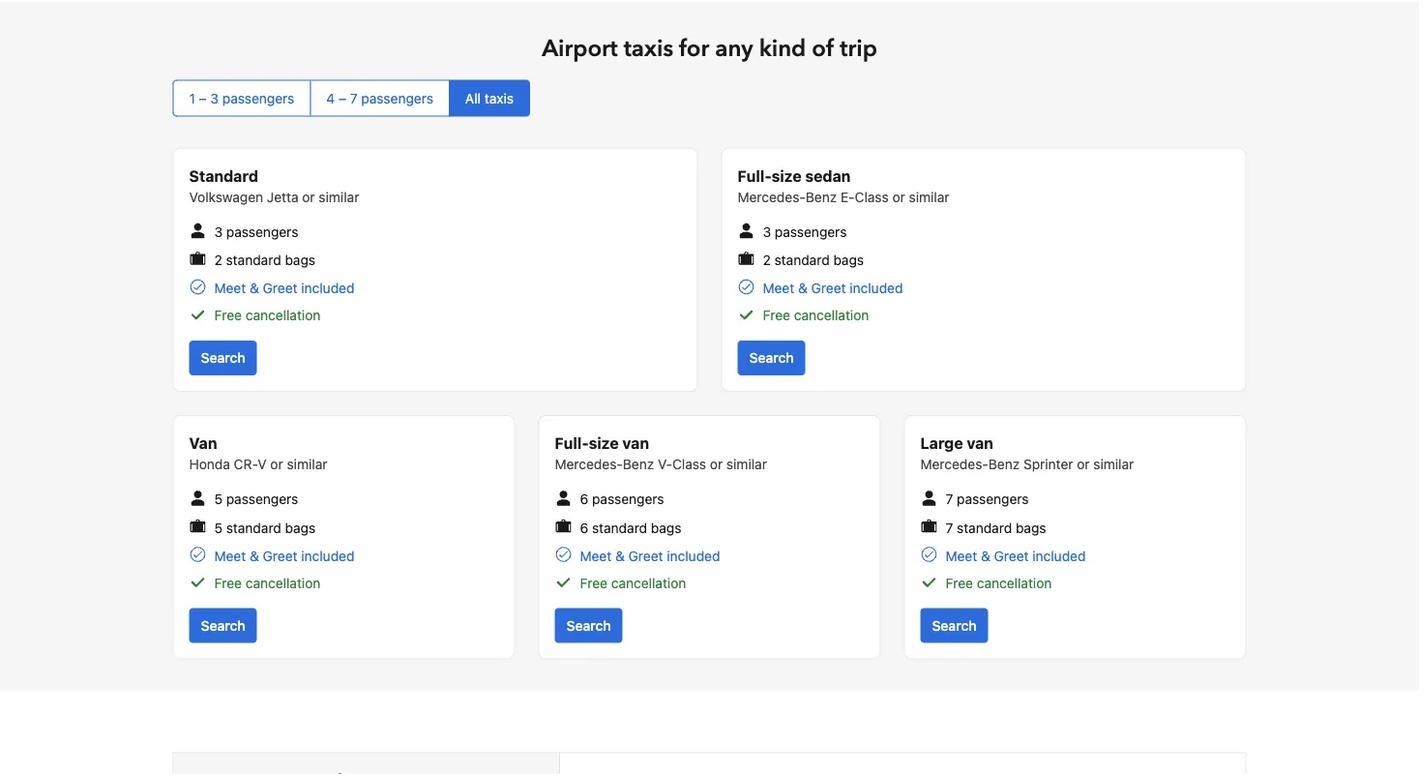 Task type: locate. For each thing, give the bounding box(es) containing it.
of
[[812, 33, 835, 65]]

standard for cr-
[[226, 520, 282, 536]]

class for van
[[673, 456, 707, 472]]

0 vertical spatial full-
[[738, 166, 772, 185]]

1 vertical spatial 6
[[580, 520, 589, 536]]

airport
[[542, 33, 618, 65]]

5 passengers
[[214, 491, 298, 507]]

6 passengers
[[580, 491, 664, 507]]

1 – from the left
[[199, 90, 207, 106]]

0 horizontal spatial taxis
[[485, 90, 514, 106]]

meet for mercedes-
[[946, 548, 978, 564]]

greet down e-
[[812, 280, 846, 296]]

1 horizontal spatial 3 passengers
[[763, 223, 847, 239]]

1 horizontal spatial mercedes-
[[738, 189, 806, 205]]

or right jetta
[[302, 189, 315, 205]]

1 3 passengers from the left
[[214, 223, 299, 239]]

greet down 6 standard bags
[[629, 548, 663, 564]]

similar inside "standard volkswagen jetta or similar"
[[319, 189, 359, 205]]

greet down 5 standard bags
[[263, 548, 298, 564]]

7 up 7 standard bags
[[946, 491, 954, 507]]

similar right v-
[[727, 456, 767, 472]]

1 horizontal spatial –
[[339, 90, 347, 106]]

free cancellation
[[214, 307, 321, 323], [763, 307, 869, 323], [214, 575, 321, 591], [580, 575, 687, 591], [946, 575, 1052, 591]]

0 horizontal spatial 2 standard bags
[[214, 252, 316, 268]]

1 5 from the top
[[214, 491, 223, 507]]

6 down 6 passengers
[[580, 520, 589, 536]]

full-
[[738, 166, 772, 185], [555, 434, 589, 452]]

1 vertical spatial full-
[[555, 434, 589, 452]]

1 6 from the top
[[580, 491, 589, 507]]

meet & greet included for sedan
[[763, 280, 903, 296]]

free for van
[[580, 575, 608, 591]]

5 down honda
[[214, 491, 223, 507]]

standard down 6 passengers
[[592, 520, 648, 536]]

7 right 4
[[350, 90, 358, 106]]

2 6 from the top
[[580, 520, 589, 536]]

search button
[[189, 341, 257, 376], [738, 341, 806, 376], [189, 608, 257, 643], [555, 608, 623, 643], [921, 608, 989, 643]]

& for sedan
[[798, 280, 808, 296]]

bags
[[285, 252, 316, 268], [834, 252, 864, 268], [285, 520, 316, 536], [651, 520, 682, 536], [1016, 520, 1047, 536]]

or right v-
[[710, 456, 723, 472]]

3 down volkswagen
[[214, 223, 223, 239]]

3 right 1
[[210, 90, 219, 106]]

2 5 from the top
[[214, 520, 223, 536]]

0 horizontal spatial benz
[[623, 456, 654, 472]]

1 2 standard bags from the left
[[214, 252, 316, 268]]

van right large
[[967, 434, 994, 452]]

similar right v
[[287, 456, 328, 472]]

jetta
[[267, 189, 299, 205]]

taxis left the for
[[624, 33, 674, 65]]

2 horizontal spatial benz
[[989, 456, 1020, 472]]

meet & greet included down 7 standard bags
[[946, 548, 1086, 564]]

greet for jetta
[[263, 280, 298, 296]]

2 2 standard bags from the left
[[763, 252, 864, 268]]

van honda cr-v or similar
[[189, 434, 328, 472]]

0 vertical spatial taxis
[[624, 33, 674, 65]]

5 standard bags
[[214, 520, 316, 536]]

passengers for standard
[[226, 223, 299, 239]]

standard down the 5 passengers
[[226, 520, 282, 536]]

1 vertical spatial 7
[[946, 491, 954, 507]]

2 standard bags
[[214, 252, 316, 268], [763, 252, 864, 268]]

free for mercedes-
[[946, 575, 974, 591]]

greet
[[263, 280, 298, 296], [812, 280, 846, 296], [263, 548, 298, 564], [629, 548, 663, 564], [995, 548, 1029, 564]]

full- up 6 passengers
[[555, 434, 589, 452]]

–
[[199, 90, 207, 106], [339, 90, 347, 106]]

search button for sedan
[[738, 341, 806, 376]]

standard down 7 passengers
[[957, 520, 1013, 536]]

0 horizontal spatial 3 passengers
[[214, 223, 299, 239]]

standard down volkswagen
[[226, 252, 281, 268]]

6
[[580, 491, 589, 507], [580, 520, 589, 536]]

0 vertical spatial 6
[[580, 491, 589, 507]]

similar inside full-size van mercedes-benz v-class or similar
[[727, 456, 767, 472]]

van
[[623, 434, 649, 452], [967, 434, 994, 452]]

1 van from the left
[[623, 434, 649, 452]]

search button for jetta
[[189, 341, 257, 376]]

class inside full-size van mercedes-benz v-class or similar
[[673, 456, 707, 472]]

benz
[[806, 189, 837, 205], [623, 456, 654, 472], [989, 456, 1020, 472]]

v-
[[658, 456, 673, 472]]

0 horizontal spatial 2
[[214, 252, 222, 268]]

included for van
[[667, 548, 721, 564]]

& for mercedes-
[[981, 548, 991, 564]]

meet & greet included for van
[[580, 548, 721, 564]]

3 passengers
[[214, 223, 299, 239], [763, 223, 847, 239]]

0 vertical spatial 5
[[214, 491, 223, 507]]

standard for jetta
[[226, 252, 281, 268]]

1 vertical spatial class
[[673, 456, 707, 472]]

1 – 3 passengers
[[189, 90, 295, 106]]

0 horizontal spatial full-
[[555, 434, 589, 452]]

mercedes- inside full-size sedan mercedes-benz e-class or similar
[[738, 189, 806, 205]]

passengers for large van
[[957, 491, 1029, 507]]

full- for full-size sedan
[[738, 166, 772, 185]]

free cancellation for mercedes-
[[946, 575, 1052, 591]]

2 vertical spatial 7
[[946, 520, 954, 536]]

bags for cr-
[[285, 520, 316, 536]]

benz left v-
[[623, 456, 654, 472]]

similar right e-
[[909, 189, 950, 205]]

meet & greet included down 6 standard bags
[[580, 548, 721, 564]]

mercedes-
[[738, 189, 806, 205], [555, 456, 623, 472], [921, 456, 989, 472]]

0 vertical spatial class
[[855, 189, 889, 205]]

included
[[301, 280, 355, 296], [850, 280, 903, 296], [301, 548, 355, 564], [667, 548, 721, 564], [1033, 548, 1086, 564]]

class inside full-size sedan mercedes-benz e-class or similar
[[855, 189, 889, 205]]

0 horizontal spatial –
[[199, 90, 207, 106]]

passengers
[[222, 90, 295, 106], [361, 90, 434, 106], [226, 223, 299, 239], [775, 223, 847, 239], [226, 491, 298, 507], [592, 491, 664, 507], [957, 491, 1029, 507]]

meet & greet included for jetta
[[214, 280, 355, 296]]

0 horizontal spatial van
[[623, 434, 649, 452]]

size inside full-size van mercedes-benz v-class or similar
[[589, 434, 619, 452]]

sort results by element
[[173, 80, 1247, 116]]

2 standard bags down jetta
[[214, 252, 316, 268]]

meet & greet included down e-
[[763, 280, 903, 296]]

1 horizontal spatial 2
[[763, 252, 771, 268]]

kind
[[759, 33, 807, 65]]

full- inside full-size sedan mercedes-benz e-class or similar
[[738, 166, 772, 185]]

airport taxis for any kind of trip
[[542, 33, 878, 65]]

size inside full-size sedan mercedes-benz e-class or similar
[[772, 166, 802, 185]]

2 for volkswagen
[[214, 252, 222, 268]]

benz down the sedan
[[806, 189, 837, 205]]

cancellation for cr-
[[246, 575, 321, 591]]

search for cr-
[[201, 618, 245, 634]]

included for cr-
[[301, 548, 355, 564]]

benz inside full-size sedan mercedes-benz e-class or similar
[[806, 189, 837, 205]]

standard
[[226, 252, 281, 268], [775, 252, 830, 268], [226, 520, 282, 536], [592, 520, 648, 536], [957, 520, 1013, 536]]

meet & greet included down jetta
[[214, 280, 355, 296]]

1 horizontal spatial size
[[772, 166, 802, 185]]

or inside 'van honda cr-v or similar'
[[270, 456, 283, 472]]

van up 6 passengers
[[623, 434, 649, 452]]

3 passengers down e-
[[763, 223, 847, 239]]

mercedes- for van
[[555, 456, 623, 472]]

5 for 5 passengers
[[214, 491, 223, 507]]

1 2 from the left
[[214, 252, 222, 268]]

bags for sedan
[[834, 252, 864, 268]]

passengers up 5 standard bags
[[226, 491, 298, 507]]

– right 4
[[339, 90, 347, 106]]

meet & greet included down 5 standard bags
[[214, 548, 355, 564]]

0 vertical spatial size
[[772, 166, 802, 185]]

free for cr-
[[214, 575, 242, 591]]

3 down full-size sedan mercedes-benz e-class or similar
[[763, 223, 771, 239]]

standard down full-size sedan mercedes-benz e-class or similar
[[775, 252, 830, 268]]

mercedes- inside 'large van mercedes-benz sprinter or similar'
[[921, 456, 989, 472]]

1 horizontal spatial 2 standard bags
[[763, 252, 864, 268]]

search button for mercedes-
[[921, 608, 989, 643]]

any
[[715, 33, 754, 65]]

standard for sedan
[[775, 252, 830, 268]]

&
[[250, 280, 259, 296], [798, 280, 808, 296], [250, 548, 259, 564], [616, 548, 625, 564], [981, 548, 991, 564]]

mercedes- up 6 passengers
[[555, 456, 623, 472]]

1 horizontal spatial benz
[[806, 189, 837, 205]]

passengers for van
[[226, 491, 298, 507]]

trip
[[840, 33, 878, 65]]

benz for sedan
[[806, 189, 837, 205]]

– right 1
[[199, 90, 207, 106]]

standard for van
[[592, 520, 648, 536]]

7 down 7 passengers
[[946, 520, 954, 536]]

similar right jetta
[[319, 189, 359, 205]]

greet for mercedes-
[[995, 548, 1029, 564]]

0 horizontal spatial mercedes-
[[555, 456, 623, 472]]

meet
[[214, 280, 246, 296], [763, 280, 795, 296], [214, 548, 246, 564], [580, 548, 612, 564], [946, 548, 978, 564]]

passengers down jetta
[[226, 223, 299, 239]]

cancellation
[[246, 307, 321, 323], [794, 307, 869, 323], [246, 575, 321, 591], [611, 575, 687, 591], [977, 575, 1052, 591]]

0 horizontal spatial class
[[673, 456, 707, 472]]

2
[[214, 252, 222, 268], [763, 252, 771, 268]]

bags down jetta
[[285, 252, 316, 268]]

2 3 passengers from the left
[[763, 223, 847, 239]]

7 for 7 standard bags
[[946, 520, 954, 536]]

2 van from the left
[[967, 434, 994, 452]]

5
[[214, 491, 223, 507], [214, 520, 223, 536]]

size left the sedan
[[772, 166, 802, 185]]

1 horizontal spatial full-
[[738, 166, 772, 185]]

1 horizontal spatial class
[[855, 189, 889, 205]]

1 vertical spatial size
[[589, 434, 619, 452]]

3 inside sort results by element
[[210, 90, 219, 106]]

similar right sprinter
[[1094, 456, 1135, 472]]

meet for van
[[580, 548, 612, 564]]

benz up 7 passengers
[[989, 456, 1020, 472]]

included for sedan
[[850, 280, 903, 296]]

0 vertical spatial 7
[[350, 90, 358, 106]]

3 for standard
[[214, 223, 223, 239]]

bags down the 5 passengers
[[285, 520, 316, 536]]

bags down 6 passengers
[[651, 520, 682, 536]]

6 for 6 standard bags
[[580, 520, 589, 536]]

or right e-
[[893, 189, 906, 205]]

bags down 7 passengers
[[1016, 520, 1047, 536]]

meet & greet included for mercedes-
[[946, 548, 1086, 564]]

1 vertical spatial 5
[[214, 520, 223, 536]]

full- left the sedan
[[738, 166, 772, 185]]

or
[[302, 189, 315, 205], [893, 189, 906, 205], [270, 456, 283, 472], [710, 456, 723, 472], [1077, 456, 1090, 472]]

6 standard bags
[[580, 520, 682, 536]]

2 2 from the left
[[763, 252, 771, 268]]

or right v
[[270, 456, 283, 472]]

bags for mercedes-
[[1016, 520, 1047, 536]]

size up 6 passengers
[[589, 434, 619, 452]]

standard for mercedes-
[[957, 520, 1013, 536]]

3 passengers down jetta
[[214, 223, 299, 239]]

benz inside full-size van mercedes-benz v-class or similar
[[623, 456, 654, 472]]

class
[[855, 189, 889, 205], [673, 456, 707, 472]]

van inside 'large van mercedes-benz sprinter or similar'
[[967, 434, 994, 452]]

taxis inside sort results by element
[[485, 90, 514, 106]]

7
[[350, 90, 358, 106], [946, 491, 954, 507], [946, 520, 954, 536]]

1 horizontal spatial taxis
[[624, 33, 674, 65]]

4
[[327, 90, 335, 106]]

similar inside full-size sedan mercedes-benz e-class or similar
[[909, 189, 950, 205]]

v
[[258, 456, 267, 472]]

mercedes- down large
[[921, 456, 989, 472]]

full-size van mercedes-benz v-class or similar
[[555, 434, 767, 472]]

free
[[214, 307, 242, 323], [763, 307, 791, 323], [214, 575, 242, 591], [580, 575, 608, 591], [946, 575, 974, 591]]

search for van
[[567, 618, 611, 634]]

mercedes- down the sedan
[[738, 189, 806, 205]]

2 for size
[[763, 252, 771, 268]]

passengers down e-
[[775, 223, 847, 239]]

van inside full-size van mercedes-benz v-class or similar
[[623, 434, 649, 452]]

or inside 'large van mercedes-benz sprinter or similar'
[[1077, 456, 1090, 472]]

passengers up 7 standard bags
[[957, 491, 1029, 507]]

1 vertical spatial taxis
[[485, 90, 514, 106]]

meet & greet included
[[214, 280, 355, 296], [763, 280, 903, 296], [214, 548, 355, 564], [580, 548, 721, 564], [946, 548, 1086, 564]]

passengers right 4
[[361, 90, 434, 106]]

3
[[210, 90, 219, 106], [214, 223, 223, 239], [763, 223, 771, 239]]

bags down e-
[[834, 252, 864, 268]]

passengers up 6 standard bags
[[592, 491, 664, 507]]

passengers for full-size sedan
[[775, 223, 847, 239]]

or right sprinter
[[1077, 456, 1090, 472]]

2 horizontal spatial mercedes-
[[921, 456, 989, 472]]

full- inside full-size van mercedes-benz v-class or similar
[[555, 434, 589, 452]]

meet for cr-
[[214, 548, 246, 564]]

5 down the 5 passengers
[[214, 520, 223, 536]]

size
[[772, 166, 802, 185], [589, 434, 619, 452]]

taxis right all
[[485, 90, 514, 106]]

2 – from the left
[[339, 90, 347, 106]]

search
[[201, 350, 245, 366], [750, 350, 794, 366], [201, 618, 245, 634], [567, 618, 611, 634], [932, 618, 977, 634]]

6 up 6 standard bags
[[580, 491, 589, 507]]

mercedes- inside full-size van mercedes-benz v-class or similar
[[555, 456, 623, 472]]

0 horizontal spatial size
[[589, 434, 619, 452]]

taxis
[[624, 33, 674, 65], [485, 90, 514, 106]]

greet for van
[[629, 548, 663, 564]]

greet down jetta
[[263, 280, 298, 296]]

taxis for airport
[[624, 33, 674, 65]]

similar
[[319, 189, 359, 205], [909, 189, 950, 205], [287, 456, 328, 472], [727, 456, 767, 472], [1094, 456, 1135, 472]]

greet down 7 standard bags
[[995, 548, 1029, 564]]

2 standard bags down e-
[[763, 252, 864, 268]]

1 horizontal spatial van
[[967, 434, 994, 452]]

mercedes- for sedan
[[738, 189, 806, 205]]

honda
[[189, 456, 230, 472]]

& for van
[[616, 548, 625, 564]]

greet for cr-
[[263, 548, 298, 564]]

cancellation for van
[[611, 575, 687, 591]]

search for mercedes-
[[932, 618, 977, 634]]

benz inside 'large van mercedes-benz sprinter or similar'
[[989, 456, 1020, 472]]



Task type: describe. For each thing, give the bounding box(es) containing it.
free for sedan
[[763, 307, 791, 323]]

standard
[[189, 166, 258, 185]]

search for sedan
[[750, 350, 794, 366]]

free cancellation for cr-
[[214, 575, 321, 591]]

passengers right 1
[[222, 90, 295, 106]]

4 – 7 passengers
[[327, 90, 434, 106]]

included for jetta
[[301, 280, 355, 296]]

full- for full-size van
[[555, 434, 589, 452]]

size for sedan
[[772, 166, 802, 185]]

included for mercedes-
[[1033, 548, 1086, 564]]

meet for jetta
[[214, 280, 246, 296]]

similar inside 'van honda cr-v or similar'
[[287, 456, 328, 472]]

7 standard bags
[[946, 520, 1047, 536]]

cancellation for sedan
[[794, 307, 869, 323]]

all
[[465, 90, 481, 106]]

all taxis
[[465, 90, 514, 106]]

search button for cr-
[[189, 608, 257, 643]]

free cancellation for sedan
[[763, 307, 869, 323]]

van
[[189, 434, 217, 452]]

search for jetta
[[201, 350, 245, 366]]

greet for sedan
[[812, 280, 846, 296]]

large
[[921, 434, 964, 452]]

standard volkswagen jetta or similar
[[189, 166, 359, 205]]

6 for 6 passengers
[[580, 491, 589, 507]]

– for 3
[[199, 90, 207, 106]]

volkswagen
[[189, 189, 263, 205]]

3 passengers for volkswagen
[[214, 223, 299, 239]]

for
[[679, 33, 710, 65]]

bags for jetta
[[285, 252, 316, 268]]

free cancellation for jetta
[[214, 307, 321, 323]]

3 for full-
[[763, 223, 771, 239]]

sedan
[[806, 166, 851, 185]]

2 standard bags for jetta
[[214, 252, 316, 268]]

cr-
[[234, 456, 258, 472]]

or inside full-size sedan mercedes-benz e-class or similar
[[893, 189, 906, 205]]

7 for 7 passengers
[[946, 491, 954, 507]]

search button for van
[[555, 608, 623, 643]]

free for jetta
[[214, 307, 242, 323]]

meet for sedan
[[763, 280, 795, 296]]

cancellation for mercedes-
[[977, 575, 1052, 591]]

1
[[189, 90, 195, 106]]

passengers for full-size van
[[592, 491, 664, 507]]

similar inside 'large van mercedes-benz sprinter or similar'
[[1094, 456, 1135, 472]]

sprinter
[[1024, 456, 1074, 472]]

& for cr-
[[250, 548, 259, 564]]

benz for van
[[623, 456, 654, 472]]

taxis for all
[[485, 90, 514, 106]]

full-size sedan mercedes-benz e-class or similar
[[738, 166, 950, 205]]

or inside full-size van mercedes-benz v-class or similar
[[710, 456, 723, 472]]

size for van
[[589, 434, 619, 452]]

3 passengers for size
[[763, 223, 847, 239]]

7 passengers
[[946, 491, 1029, 507]]

7 inside sort results by element
[[350, 90, 358, 106]]

e-
[[841, 189, 855, 205]]

2 standard bags for sedan
[[763, 252, 864, 268]]

large van mercedes-benz sprinter or similar
[[921, 434, 1135, 472]]

– for 7
[[339, 90, 347, 106]]

class for sedan
[[855, 189, 889, 205]]

meet & greet included for cr-
[[214, 548, 355, 564]]

& for jetta
[[250, 280, 259, 296]]

free cancellation for van
[[580, 575, 687, 591]]

or inside "standard volkswagen jetta or similar"
[[302, 189, 315, 205]]

5 for 5 standard bags
[[214, 520, 223, 536]]

bags for van
[[651, 520, 682, 536]]

cancellation for jetta
[[246, 307, 321, 323]]



Task type: vqa. For each thing, say whether or not it's contained in the screenshot.


